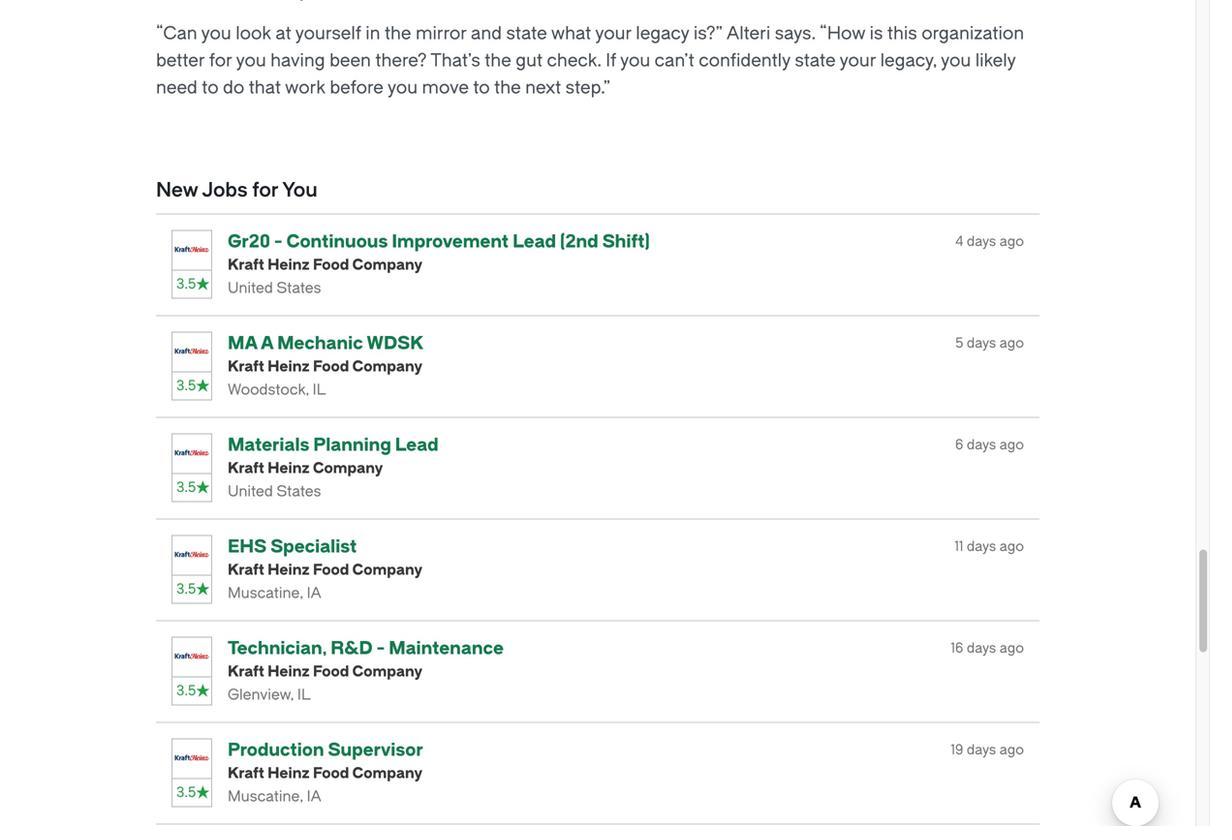Task type: vqa. For each thing, say whether or not it's contained in the screenshot.


Task type: locate. For each thing, give the bounding box(es) containing it.
- right r&d
[[377, 639, 385, 659]]

1 vertical spatial il
[[297, 687, 311, 704]]

2 3.5 from the top
[[176, 378, 196, 394]]

days right 6
[[967, 437, 996, 453]]

3.5 for ehs specialist
[[176, 581, 196, 597]]

2 3.5 ★ from the top
[[176, 378, 210, 394]]

states
[[277, 280, 321, 297], [277, 483, 321, 501]]

heinz down materials in the left of the page
[[268, 460, 310, 477]]

ehs specialist link
[[228, 537, 357, 557]]

work
[[285, 78, 325, 98]]

0 vertical spatial united
[[228, 280, 273, 297]]

2 ago from the top
[[1000, 335, 1024, 351]]

3.5 ★ for gr20 - continuous improvement lead (2nd shift)
[[176, 276, 210, 292]]

company inside materials planning lead kraft heinz company united states
[[313, 460, 383, 477]]

united down materials in the left of the page
[[228, 483, 273, 501]]

0 horizontal spatial il
[[297, 687, 311, 704]]

3 ★ from the top
[[196, 480, 210, 496]]

1 states from the top
[[277, 280, 321, 297]]

continuous
[[286, 232, 388, 252]]

days
[[967, 234, 996, 250], [967, 335, 996, 351], [967, 437, 996, 453], [967, 539, 996, 555], [967, 641, 996, 657], [967, 742, 996, 758]]

ma a mechanic wdsk link
[[228, 333, 423, 354]]

check.
[[547, 51, 601, 71]]

1 united from the top
[[228, 280, 273, 297]]

il for a
[[313, 381, 326, 399]]

heinz inside ehs specialist kraft heinz food company muscatine, ia
[[268, 562, 310, 579]]

5 heinz from the top
[[268, 663, 310, 681]]

if
[[606, 51, 616, 71]]

ia inside production supervisor kraft heinz food company muscatine, ia
[[307, 788, 321, 806]]

4 kraft from the top
[[228, 562, 264, 579]]

for
[[209, 51, 232, 71], [252, 179, 278, 202]]

heinz down the gr20
[[268, 256, 310, 274]]

1 food from the top
[[313, 256, 349, 274]]

6 days from the top
[[967, 742, 996, 758]]

muscatine, inside ehs specialist kraft heinz food company muscatine, ia
[[228, 585, 303, 602]]

0 horizontal spatial your
[[595, 23, 631, 44]]

and
[[471, 23, 502, 44]]

1 vertical spatial lead
[[395, 435, 439, 456]]

to left the do
[[202, 78, 219, 98]]

kraft down production
[[228, 765, 264, 783]]

0 horizontal spatial to
[[202, 78, 219, 98]]

★ for materials planning lead
[[196, 480, 210, 496]]

6 ago from the top
[[1000, 742, 1024, 758]]

food inside gr20 - continuous improvement lead (2nd shift) kraft heinz food company united states
[[313, 256, 349, 274]]

materials planning lead link
[[228, 435, 439, 456]]

6 kraft from the top
[[228, 765, 264, 783]]

heinz down technician, on the bottom
[[268, 663, 310, 681]]

0 vertical spatial states
[[277, 280, 321, 297]]

ago for gr20 - continuous improvement lead (2nd shift)
[[1000, 234, 1024, 250]]

1 muscatine, from the top
[[228, 585, 303, 602]]

ago right 5
[[1000, 335, 1024, 351]]

days for ehs specialist
[[967, 539, 996, 555]]

state
[[506, 23, 547, 44], [795, 51, 836, 71]]

1 to from the left
[[202, 78, 219, 98]]

3 3.5 from the top
[[176, 480, 196, 496]]

2 ★ from the top
[[196, 378, 210, 394]]

4 3.5 ★ from the top
[[176, 581, 210, 597]]

il for r&d
[[297, 687, 311, 704]]

5 kraft from the top
[[228, 663, 264, 681]]

state up gut
[[506, 23, 547, 44]]

states inside gr20 - continuous improvement lead (2nd shift) kraft heinz food company united states
[[277, 280, 321, 297]]

1 horizontal spatial -
[[377, 639, 385, 659]]

company
[[352, 256, 422, 274], [352, 358, 422, 376], [313, 460, 383, 477], [352, 562, 422, 579], [352, 663, 422, 681], [352, 765, 422, 783]]

ago right 6
[[1000, 437, 1024, 453]]

you down organization
[[941, 51, 971, 71]]

food down ma a mechanic wdsk link
[[313, 358, 349, 376]]

muscatine, down ehs
[[228, 585, 303, 602]]

3 heinz from the top
[[268, 460, 310, 477]]

planning
[[313, 435, 391, 456]]

food down 'production supervisor' link
[[313, 765, 349, 783]]

4 ★ from the top
[[196, 581, 210, 597]]

company down wdsk
[[352, 358, 422, 376]]

food down r&d
[[313, 663, 349, 681]]

wdsk
[[367, 333, 423, 354]]

ago right the 19
[[1000, 742, 1024, 758]]

better
[[156, 51, 205, 71]]

1 horizontal spatial to
[[473, 78, 490, 98]]

company inside production supervisor kraft heinz food company muscatine, ia
[[352, 765, 422, 783]]

1 vertical spatial for
[[252, 179, 278, 202]]

3 3.5 ★ from the top
[[176, 480, 210, 496]]

heinz down production
[[268, 765, 310, 783]]

need
[[156, 78, 197, 98]]

you
[[201, 23, 231, 44], [236, 51, 266, 71], [620, 51, 650, 71], [941, 51, 971, 71], [387, 78, 418, 98]]

ago for ehs specialist
[[1000, 539, 1024, 555]]

your up if
[[595, 23, 631, 44]]

mirror
[[416, 23, 467, 44]]

"can
[[156, 23, 197, 44]]

mechanic
[[277, 333, 363, 354]]

0 vertical spatial il
[[313, 381, 326, 399]]

3.5 ★
[[176, 276, 210, 292], [176, 378, 210, 394], [176, 480, 210, 496], [176, 581, 210, 597], [176, 683, 210, 699], [176, 785, 210, 801]]

1 vertical spatial -
[[377, 639, 385, 659]]

0 vertical spatial ia
[[307, 585, 321, 602]]

2 states from the top
[[277, 483, 321, 501]]

1 3.5 ★ from the top
[[176, 276, 210, 292]]

1 heinz from the top
[[268, 256, 310, 274]]

★ for production supervisor
[[196, 785, 210, 801]]

states down materials in the left of the page
[[277, 483, 321, 501]]

kraft inside ehs specialist kraft heinz food company muscatine, ia
[[228, 562, 264, 579]]

1 horizontal spatial il
[[313, 381, 326, 399]]

days right the 4
[[967, 234, 996, 250]]

to right move
[[473, 78, 490, 98]]

1 horizontal spatial lead
[[513, 232, 556, 252]]

★
[[196, 276, 210, 292], [196, 378, 210, 394], [196, 480, 210, 496], [196, 581, 210, 597], [196, 683, 210, 699], [196, 785, 210, 801]]

2 kraft from the top
[[228, 358, 264, 376]]

food down "continuous"
[[313, 256, 349, 274]]

3.5 ★ for ehs specialist
[[176, 581, 210, 597]]

ia inside ehs specialist kraft heinz food company muscatine, ia
[[307, 585, 321, 602]]

4 ago from the top
[[1000, 539, 1024, 555]]

ago for production supervisor
[[1000, 742, 1024, 758]]

3 food from the top
[[313, 562, 349, 579]]

kraft
[[228, 256, 264, 274], [228, 358, 264, 376], [228, 460, 264, 477], [228, 562, 264, 579], [228, 663, 264, 681], [228, 765, 264, 783]]

new jobs for you
[[156, 179, 318, 202]]

at
[[276, 23, 291, 44]]

ago right 16
[[1000, 641, 1024, 657]]

united inside materials planning lead kraft heinz company united states
[[228, 483, 273, 501]]

days right the 19
[[967, 742, 996, 758]]

0 vertical spatial muscatine,
[[228, 585, 303, 602]]

0 vertical spatial lead
[[513, 232, 556, 252]]

6 ★ from the top
[[196, 785, 210, 801]]

il right glenview,
[[297, 687, 311, 704]]

3.5 for technician, r&d - maintenance
[[176, 683, 196, 699]]

3 ago from the top
[[1000, 437, 1024, 453]]

heinz down 'ehs specialist' link
[[268, 562, 310, 579]]

il down mechanic
[[313, 381, 326, 399]]

4 food from the top
[[313, 663, 349, 681]]

"can you look at yourself in the mirror and state what your legacy is?" alteri says. "how is this organization better for you having been there? that's the gut check. if you can't confidently state your legacy, you likely need to do that work before you move to the next step."
[[156, 23, 1024, 98]]

there?
[[375, 51, 427, 71]]

heinz inside gr20 - continuous improvement lead (2nd shift) kraft heinz food company united states
[[268, 256, 310, 274]]

0 vertical spatial for
[[209, 51, 232, 71]]

ago right "11"
[[1000, 539, 1024, 555]]

technician,
[[228, 639, 327, 659]]

the down gut
[[494, 78, 521, 98]]

is
[[870, 23, 883, 44]]

5 ★ from the top
[[196, 683, 210, 699]]

0 horizontal spatial -
[[274, 232, 282, 252]]

heinz up woodstock,
[[268, 358, 310, 376]]

step."
[[565, 78, 611, 98]]

1 ia from the top
[[307, 585, 321, 602]]

muscatine, inside production supervisor kraft heinz food company muscatine, ia
[[228, 788, 303, 806]]

1 vertical spatial united
[[228, 483, 273, 501]]

you left look
[[201, 23, 231, 44]]

0 vertical spatial -
[[274, 232, 282, 252]]

state down says.
[[795, 51, 836, 71]]

5
[[955, 335, 963, 351]]

3 kraft from the top
[[228, 460, 264, 477]]

company inside gr20 - continuous improvement lead (2nd shift) kraft heinz food company united states
[[352, 256, 422, 274]]

ia down specialist
[[307, 585, 321, 602]]

1 vertical spatial your
[[840, 51, 876, 71]]

1 horizontal spatial for
[[252, 179, 278, 202]]

-
[[274, 232, 282, 252], [377, 639, 385, 659]]

0 horizontal spatial lead
[[395, 435, 439, 456]]

5 days from the top
[[967, 641, 996, 657]]

glenview,
[[228, 687, 294, 704]]

2 days from the top
[[967, 335, 996, 351]]

you right if
[[620, 51, 650, 71]]

ma a mechanic wdsk kraft heinz food company woodstock, il
[[228, 333, 423, 399]]

19 days ago
[[951, 742, 1024, 758]]

muscatine, down production
[[228, 788, 303, 806]]

for left you
[[252, 179, 278, 202]]

ehs specialist kraft heinz food company muscatine, ia
[[228, 537, 422, 602]]

kraft down ehs
[[228, 562, 264, 579]]

(2nd
[[560, 232, 598, 252]]

1 days from the top
[[967, 234, 996, 250]]

6 3.5 ★ from the top
[[176, 785, 210, 801]]

lead
[[513, 232, 556, 252], [395, 435, 439, 456]]

days right "11"
[[967, 539, 996, 555]]

legacy,
[[880, 51, 937, 71]]

the down and
[[485, 51, 511, 71]]

maintenance
[[389, 639, 504, 659]]

2 heinz from the top
[[268, 358, 310, 376]]

for up the do
[[209, 51, 232, 71]]

1 vertical spatial the
[[485, 51, 511, 71]]

ago for ma a mechanic wdsk
[[1000, 335, 1024, 351]]

0 vertical spatial your
[[595, 23, 631, 44]]

united down the gr20
[[228, 280, 273, 297]]

states up mechanic
[[277, 280, 321, 297]]

1 vertical spatial state
[[795, 51, 836, 71]]

6 heinz from the top
[[268, 765, 310, 783]]

ago
[[1000, 234, 1024, 250], [1000, 335, 1024, 351], [1000, 437, 1024, 453], [1000, 539, 1024, 555], [1000, 641, 1024, 657], [1000, 742, 1024, 758]]

5 food from the top
[[313, 765, 349, 783]]

company down technician, r&d - maintenance link
[[352, 663, 422, 681]]

materials planning lead kraft heinz company united states
[[228, 435, 439, 501]]

1 vertical spatial states
[[277, 483, 321, 501]]

1 kraft from the top
[[228, 256, 264, 274]]

ia for specialist
[[307, 585, 321, 602]]

★ for ehs specialist
[[196, 581, 210, 597]]

gr20 - continuous improvement lead (2nd shift) link
[[228, 232, 650, 252]]

2 muscatine, from the top
[[228, 788, 303, 806]]

jobs
[[202, 179, 248, 202]]

to
[[202, 78, 219, 98], [473, 78, 490, 98]]

kraft inside technician, r&d - maintenance kraft heinz food company glenview, il
[[228, 663, 264, 681]]

il inside technician, r&d - maintenance kraft heinz food company glenview, il
[[297, 687, 311, 704]]

4 3.5 from the top
[[176, 581, 196, 597]]

6 3.5 from the top
[[176, 785, 196, 801]]

1 ago from the top
[[1000, 234, 1024, 250]]

2 united from the top
[[228, 483, 273, 501]]

company down "continuous"
[[352, 256, 422, 274]]

1 vertical spatial ia
[[307, 788, 321, 806]]

your down "how
[[840, 51, 876, 71]]

4 days from the top
[[967, 539, 996, 555]]

2 food from the top
[[313, 358, 349, 376]]

yourself
[[295, 23, 361, 44]]

0 horizontal spatial for
[[209, 51, 232, 71]]

★ for technician, r&d - maintenance
[[196, 683, 210, 699]]

food
[[313, 256, 349, 274], [313, 358, 349, 376], [313, 562, 349, 579], [313, 663, 349, 681], [313, 765, 349, 783]]

4 heinz from the top
[[268, 562, 310, 579]]

kraft down materials in the left of the page
[[228, 460, 264, 477]]

organization
[[922, 23, 1024, 44]]

4
[[955, 234, 963, 250]]

ago for materials planning lead
[[1000, 437, 1024, 453]]

3.5 for production supervisor
[[176, 785, 196, 801]]

food inside production supervisor kraft heinz food company muscatine, ia
[[313, 765, 349, 783]]

your
[[595, 23, 631, 44], [840, 51, 876, 71]]

1 3.5 from the top
[[176, 276, 196, 292]]

kraft up glenview,
[[228, 663, 264, 681]]

- right the gr20
[[274, 232, 282, 252]]

gr20 - continuous improvement lead (2nd shift) kraft heinz food company united states
[[228, 232, 650, 297]]

lead left (2nd
[[513, 232, 556, 252]]

company inside technician, r&d - maintenance kraft heinz food company glenview, il
[[352, 663, 422, 681]]

kraft inside materials planning lead kraft heinz company united states
[[228, 460, 264, 477]]

move
[[422, 78, 469, 98]]

kraft down ma
[[228, 358, 264, 376]]

days for technician, r&d - maintenance
[[967, 641, 996, 657]]

united
[[228, 280, 273, 297], [228, 483, 273, 501]]

1 vertical spatial muscatine,
[[228, 788, 303, 806]]

the
[[385, 23, 411, 44], [485, 51, 511, 71], [494, 78, 521, 98]]

1 ★ from the top
[[196, 276, 210, 292]]

you down there?
[[387, 78, 418, 98]]

look
[[236, 23, 271, 44]]

likely
[[975, 51, 1016, 71]]

ia
[[307, 585, 321, 602], [307, 788, 321, 806]]

il
[[313, 381, 326, 399], [297, 687, 311, 704]]

3 days from the top
[[967, 437, 996, 453]]

"how
[[820, 23, 865, 44]]

days right 5
[[967, 335, 996, 351]]

ago right the 4
[[1000, 234, 1024, 250]]

company down planning
[[313, 460, 383, 477]]

production supervisor kraft heinz food company muscatine, ia
[[228, 740, 423, 806]]

woodstock,
[[228, 381, 309, 399]]

company down specialist
[[352, 562, 422, 579]]

you down look
[[236, 51, 266, 71]]

food down specialist
[[313, 562, 349, 579]]

3.5
[[176, 276, 196, 292], [176, 378, 196, 394], [176, 480, 196, 496], [176, 581, 196, 597], [176, 683, 196, 699], [176, 785, 196, 801]]

materials
[[228, 435, 309, 456]]

ia down 'production supervisor' link
[[307, 788, 321, 806]]

lead right planning
[[395, 435, 439, 456]]

company down supervisor
[[352, 765, 422, 783]]

you
[[282, 179, 318, 202]]

the right the in
[[385, 23, 411, 44]]

11 days ago
[[955, 539, 1024, 555]]

5 3.5 ★ from the top
[[176, 683, 210, 699]]

days right 16
[[967, 641, 996, 657]]

days for ma a mechanic wdsk
[[967, 335, 996, 351]]

0 vertical spatial state
[[506, 23, 547, 44]]

states inside materials planning lead kraft heinz company united states
[[277, 483, 321, 501]]

kraft down the gr20
[[228, 256, 264, 274]]

5 ago from the top
[[1000, 641, 1024, 657]]

5 3.5 from the top
[[176, 683, 196, 699]]

0 horizontal spatial state
[[506, 23, 547, 44]]

- inside gr20 - continuous improvement lead (2nd shift) kraft heinz food company united states
[[274, 232, 282, 252]]

il inside ma a mechanic wdsk kraft heinz food company woodstock, il
[[313, 381, 326, 399]]

2 ia from the top
[[307, 788, 321, 806]]



Task type: describe. For each thing, give the bounding box(es) containing it.
having
[[270, 51, 325, 71]]

1 horizontal spatial your
[[840, 51, 876, 71]]

3.5 ★ for materials planning lead
[[176, 480, 210, 496]]

shift)
[[602, 232, 650, 252]]

ia for supervisor
[[307, 788, 321, 806]]

food inside technician, r&d - maintenance kraft heinz food company glenview, il
[[313, 663, 349, 681]]

★ for ma a mechanic wdsk
[[196, 378, 210, 394]]

technician, r&d - maintenance link
[[228, 639, 504, 659]]

a
[[261, 333, 273, 354]]

★ for gr20 - continuous improvement lead (2nd shift)
[[196, 276, 210, 292]]

alteri
[[726, 23, 770, 44]]

company inside ehs specialist kraft heinz food company muscatine, ia
[[352, 562, 422, 579]]

lead inside materials planning lead kraft heinz company united states
[[395, 435, 439, 456]]

this
[[887, 23, 917, 44]]

days for production supervisor
[[967, 742, 996, 758]]

2 to from the left
[[473, 78, 490, 98]]

heinz inside production supervisor kraft heinz food company muscatine, ia
[[268, 765, 310, 783]]

3.5 for gr20 - continuous improvement lead (2nd shift)
[[176, 276, 196, 292]]

6 days ago
[[955, 437, 1024, 453]]

5 days ago
[[955, 335, 1024, 351]]

kraft inside production supervisor kraft heinz food company muscatine, ia
[[228, 765, 264, 783]]

says.
[[775, 23, 816, 44]]

production
[[228, 740, 324, 761]]

3.5 ★ for technician, r&d - maintenance
[[176, 683, 210, 699]]

is?"
[[693, 23, 723, 44]]

gr20
[[228, 232, 270, 252]]

heinz inside technician, r&d - maintenance kraft heinz food company glenview, il
[[268, 663, 310, 681]]

ehs
[[228, 537, 267, 557]]

before
[[330, 78, 384, 98]]

in
[[365, 23, 380, 44]]

production supervisor link
[[228, 740, 423, 761]]

16 days ago
[[951, 641, 1024, 657]]

been
[[329, 51, 371, 71]]

company inside ma a mechanic wdsk kraft heinz food company woodstock, il
[[352, 358, 422, 376]]

days for materials planning lead
[[967, 437, 996, 453]]

specialist
[[271, 537, 357, 557]]

confidently
[[699, 51, 790, 71]]

0 vertical spatial the
[[385, 23, 411, 44]]

16
[[951, 641, 963, 657]]

improvement
[[392, 232, 509, 252]]

ago for technician, r&d - maintenance
[[1000, 641, 1024, 657]]

next
[[525, 78, 561, 98]]

muscatine, for production
[[228, 788, 303, 806]]

ma
[[228, 333, 257, 354]]

kraft inside ma a mechanic wdsk kraft heinz food company woodstock, il
[[228, 358, 264, 376]]

new
[[156, 179, 198, 202]]

food inside ma a mechanic wdsk kraft heinz food company woodstock, il
[[313, 358, 349, 376]]

19
[[951, 742, 963, 758]]

technician, r&d - maintenance kraft heinz food company glenview, il
[[228, 639, 504, 704]]

heinz inside materials planning lead kraft heinz company united states
[[268, 460, 310, 477]]

3.5 ★ for ma a mechanic wdsk
[[176, 378, 210, 394]]

lead inside gr20 - continuous improvement lead (2nd shift) kraft heinz food company united states
[[513, 232, 556, 252]]

do
[[223, 78, 244, 98]]

r&d
[[331, 639, 373, 659]]

1 horizontal spatial state
[[795, 51, 836, 71]]

legacy
[[636, 23, 689, 44]]

kraft inside gr20 - continuous improvement lead (2nd shift) kraft heinz food company united states
[[228, 256, 264, 274]]

what
[[551, 23, 591, 44]]

days for gr20 - continuous improvement lead (2nd shift)
[[967, 234, 996, 250]]

heinz inside ma a mechanic wdsk kraft heinz food company woodstock, il
[[268, 358, 310, 376]]

4 days ago
[[955, 234, 1024, 250]]

3.5 for ma a mechanic wdsk
[[176, 378, 196, 394]]

gut
[[516, 51, 543, 71]]

food inside ehs specialist kraft heinz food company muscatine, ia
[[313, 562, 349, 579]]

11
[[955, 539, 963, 555]]

muscatine, for ehs
[[228, 585, 303, 602]]

that's
[[430, 51, 480, 71]]

2 vertical spatial the
[[494, 78, 521, 98]]

3.5 for materials planning lead
[[176, 480, 196, 496]]

3.5 ★ for production supervisor
[[176, 785, 210, 801]]

- inside technician, r&d - maintenance kraft heinz food company glenview, il
[[377, 639, 385, 659]]

united inside gr20 - continuous improvement lead (2nd shift) kraft heinz food company united states
[[228, 280, 273, 297]]

6
[[955, 437, 963, 453]]

for inside "can you look at yourself in the mirror and state what your legacy is?" alteri says. "how is this organization better for you having been there? that's the gut check. if you can't confidently state your legacy, you likely need to do that work before you move to the next step."
[[209, 51, 232, 71]]

supervisor
[[328, 740, 423, 761]]

that
[[249, 78, 281, 98]]

can't
[[655, 51, 694, 71]]



